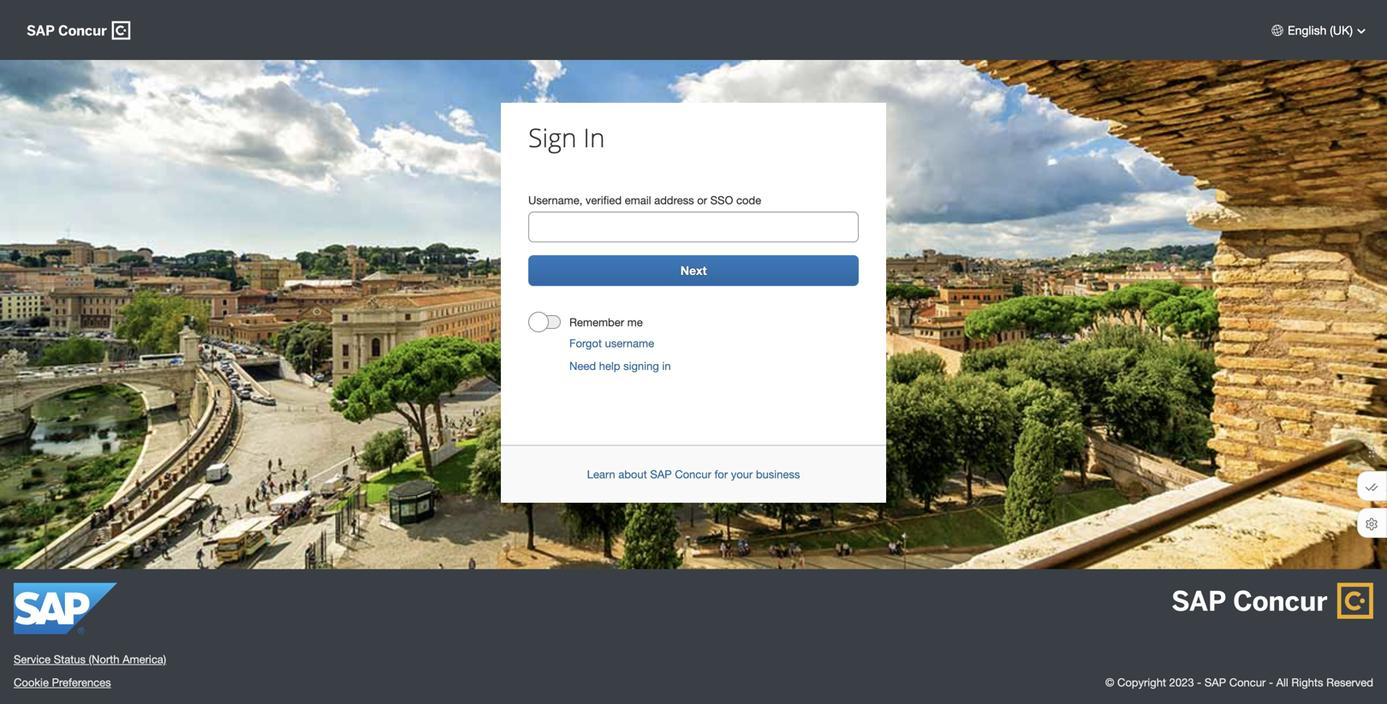 Task type: describe. For each thing, give the bounding box(es) containing it.
0 vertical spatial sap concur image
[[27, 20, 130, 41]]

next button
[[529, 255, 859, 286]]

sign in
[[529, 120, 605, 155]]

sap image
[[14, 583, 117, 635]]

service
[[14, 653, 51, 666]]

signing
[[624, 360, 659, 373]]

cookie preferences
[[14, 676, 111, 689]]

2023
[[1170, 676, 1195, 689]]

email
[[625, 194, 652, 207]]

need help signing in
[[570, 360, 671, 373]]

0 vertical spatial sap
[[651, 468, 672, 481]]

for
[[715, 468, 728, 481]]

(north
[[89, 653, 120, 666]]

or
[[698, 194, 708, 207]]

0 horizontal spatial 2781a1 image
[[1271, 23, 1285, 37]]

status
[[54, 653, 86, 666]]

help
[[599, 360, 621, 373]]

address
[[655, 194, 694, 207]]

forgot
[[570, 337, 602, 350]]

english
[[1289, 23, 1327, 37]]

preferences
[[52, 676, 111, 689]]

2 - from the left
[[1270, 676, 1274, 689]]

english (uk) button
[[1265, 22, 1374, 39]]

Username, verified email address or SSO code text field
[[529, 215, 858, 239]]

concur inside footer
[[1230, 676, 1267, 689]]

next
[[681, 264, 707, 278]]

all
[[1277, 676, 1289, 689]]

verified
[[586, 194, 622, 207]]

english (uk)
[[1289, 23, 1354, 37]]

username
[[605, 337, 655, 350]]

©
[[1106, 676, 1115, 689]]

about
[[619, 468, 647, 481]]

footer containing service status (north america)
[[0, 569, 1388, 704]]

remember me
[[570, 316, 643, 329]]

forgot username
[[570, 337, 655, 350]]

rights
[[1292, 676, 1324, 689]]



Task type: locate. For each thing, give the bounding box(es) containing it.
1 horizontal spatial -
[[1270, 676, 1274, 689]]

forgot username link
[[570, 337, 655, 350]]

0 vertical spatial concur
[[675, 468, 712, 481]]

concur
[[675, 468, 712, 481], [1230, 676, 1267, 689]]

1 vertical spatial sap concur image
[[1173, 583, 1374, 619]]

0 horizontal spatial -
[[1198, 676, 1202, 689]]

1 vertical spatial sap
[[1205, 676, 1227, 689]]

-
[[1198, 676, 1202, 689], [1270, 676, 1274, 689]]

0 horizontal spatial sap
[[651, 468, 672, 481]]

cookie preferences link
[[14, 676, 111, 689]]

sso
[[711, 194, 734, 207]]

america)
[[123, 653, 166, 666]]

concur left all
[[1230, 676, 1267, 689]]

1 horizontal spatial sap
[[1205, 676, 1227, 689]]

learn about sap concur for your business
[[587, 468, 800, 481]]

in
[[663, 360, 671, 373]]

sap
[[651, 468, 672, 481], [1205, 676, 1227, 689]]

me
[[628, 316, 643, 329]]

footer
[[0, 569, 1388, 704]]

- left all
[[1270, 676, 1274, 689]]

- right 2023
[[1198, 676, 1202, 689]]

your
[[731, 468, 753, 481]]

reserved
[[1327, 676, 1374, 689]]

copyright
[[1118, 676, 1167, 689]]

cookie
[[14, 676, 49, 689]]

1 horizontal spatial 2781a1 image
[[1357, 26, 1367, 35]]

learn about sap concur for your business link
[[587, 468, 800, 481]]

2781a1 image left english on the top of page
[[1271, 23, 1285, 37]]

sap concur image
[[27, 20, 130, 41], [1173, 583, 1374, 619]]

0 horizontal spatial concur
[[675, 468, 712, 481]]

© copyright 2023 - sap concur - all rights reserved
[[1106, 676, 1374, 689]]

username,
[[529, 194, 583, 207]]

business
[[756, 468, 800, 481]]

2781a1 image right (uk) at the right
[[1357, 26, 1367, 35]]

need help signing in link
[[570, 360, 671, 373]]

service status (north america)
[[14, 653, 166, 666]]

code
[[737, 194, 762, 207]]

username, verified email address or sso code
[[529, 194, 762, 207]]

(uk)
[[1331, 23, 1354, 37]]

need
[[570, 360, 596, 373]]

1 horizontal spatial sap concur image
[[1173, 583, 1374, 619]]

1 horizontal spatial concur
[[1230, 676, 1267, 689]]

1 vertical spatial concur
[[1230, 676, 1267, 689]]

in
[[584, 120, 605, 155]]

sap right about
[[651, 468, 672, 481]]

sap concur image inside footer
[[1173, 583, 1374, 619]]

1 - from the left
[[1198, 676, 1202, 689]]

2781a1 image
[[1271, 23, 1285, 37], [1357, 26, 1367, 35]]

remember
[[570, 316, 625, 329]]

concur left for
[[675, 468, 712, 481]]

service status (north america) link
[[14, 652, 166, 668]]

sign
[[529, 120, 577, 155]]

sap right 2023
[[1205, 676, 1227, 689]]

learn
[[587, 468, 616, 481]]

0 horizontal spatial sap concur image
[[27, 20, 130, 41]]



Task type: vqa. For each thing, say whether or not it's contained in the screenshot.
"footer" containing Service Status (North America)
yes



